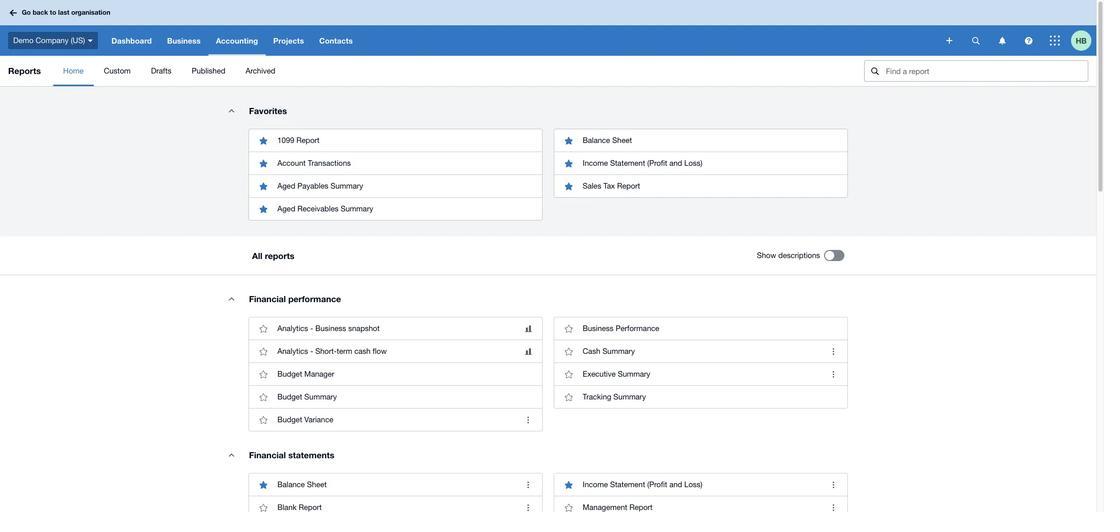 Task type: locate. For each thing, give the bounding box(es) containing it.
1 (profit from the top
[[648, 159, 668, 167]]

sheet up sales tax report
[[613, 136, 632, 145]]

report right blank
[[299, 503, 322, 512]]

1 vertical spatial financial
[[249, 450, 286, 461]]

svg image
[[10, 9, 17, 16], [973, 37, 980, 44], [999, 37, 1006, 44], [947, 38, 953, 44], [88, 39, 93, 42]]

1 vertical spatial balance sheet link
[[249, 474, 543, 496]]

aged payables summary link
[[249, 175, 543, 197]]

banner
[[0, 0, 1097, 56]]

analytics up budget manager
[[278, 347, 308, 356]]

summary right receivables
[[341, 205, 373, 213]]

aged payables summary
[[278, 182, 363, 190]]

summary up tracking summary
[[618, 370, 651, 379]]

demo company (us)
[[13, 36, 85, 45]]

remove favorite image inside balance sheet link
[[253, 475, 274, 495]]

remove favorite image inside sales tax report 'link'
[[559, 176, 579, 196]]

1 - from the top
[[310, 324, 313, 333]]

more options image inside "budget variance" link
[[518, 410, 538, 430]]

favorite image left tracking
[[559, 387, 579, 408]]

0 horizontal spatial balance sheet link
[[249, 474, 543, 496]]

remove favorite image for aged payables summary
[[253, 176, 274, 196]]

remove favorite image for sales tax report
[[559, 176, 579, 196]]

business performance link
[[555, 318, 848, 340]]

remove favorite image inside account transactions link
[[253, 153, 274, 174]]

0 vertical spatial balance sheet link
[[555, 129, 848, 152]]

favorite image for budget summary
[[253, 387, 274, 408]]

1 vertical spatial statement
[[610, 481, 646, 489]]

Find a report text field
[[886, 61, 1089, 81]]

go
[[22, 8, 31, 16]]

budget up budget variance
[[278, 393, 302, 401]]

tracking summary link
[[555, 386, 848, 409]]

report right management
[[630, 503, 653, 512]]

0 horizontal spatial svg image
[[1025, 37, 1033, 44]]

favorite image left budget manager
[[253, 364, 274, 385]]

0 vertical spatial balance
[[583, 136, 611, 145]]

transactions
[[308, 159, 351, 167]]

2 financial from the top
[[249, 450, 286, 461]]

(profit for 2nd income statement (profit and loss) 'link' from the bottom
[[648, 159, 668, 167]]

more options image
[[518, 475, 538, 495], [518, 498, 538, 513]]

financial
[[249, 294, 286, 304], [249, 450, 286, 461]]

budget
[[278, 370, 302, 379], [278, 393, 302, 401], [278, 416, 302, 424]]

1 horizontal spatial balance
[[583, 136, 611, 145]]

more options image for executive summary
[[824, 364, 844, 385]]

budget summary
[[278, 393, 337, 401]]

2 expand report group image from the top
[[221, 445, 242, 465]]

budget up budget summary on the left bottom
[[278, 370, 302, 379]]

1 vertical spatial and
[[670, 481, 683, 489]]

business up analytics - short-term cash flow
[[316, 324, 346, 333]]

balance up sales
[[583, 136, 611, 145]]

summary down the executive summary
[[614, 393, 646, 401]]

business up drafts
[[167, 36, 201, 45]]

statement up sales tax report
[[610, 159, 646, 167]]

report
[[297, 136, 320, 145], [617, 182, 641, 190], [299, 503, 322, 512], [630, 503, 653, 512]]

2 analytics from the top
[[278, 347, 308, 356]]

2 statement from the top
[[610, 481, 646, 489]]

favorite image inside management report link
[[559, 498, 579, 513]]

blank report
[[278, 503, 322, 512]]

summary for cash summary
[[603, 347, 635, 356]]

favorite image inside the business performance link
[[559, 319, 579, 339]]

svg image inside go back to last organisation link
[[10, 9, 17, 16]]

report inside 'link'
[[617, 182, 641, 190]]

and up sales tax report 'link'
[[670, 159, 683, 167]]

favorite image inside budget summary link
[[253, 387, 274, 408]]

balance sheet up blank report
[[278, 481, 327, 489]]

remove favorite image inside balance sheet link
[[559, 130, 579, 151]]

1 financial from the top
[[249, 294, 286, 304]]

snapshot
[[349, 324, 380, 333]]

0 vertical spatial aged
[[278, 182, 296, 190]]

1 income statement (profit and loss) from the top
[[583, 159, 703, 167]]

(us)
[[71, 36, 85, 45]]

0 vertical spatial income statement (profit and loss) link
[[555, 152, 848, 175]]

1 vertical spatial analytics
[[278, 347, 308, 356]]

blank report link
[[249, 496, 543, 513]]

remove favorite image
[[253, 130, 274, 151], [253, 153, 274, 174], [559, 153, 579, 174], [253, 199, 274, 219], [253, 475, 274, 495], [559, 475, 579, 495]]

remove favorite image inside aged receivables summary link
[[253, 199, 274, 219]]

cash summary
[[583, 347, 635, 356]]

report right 1099
[[297, 136, 320, 145]]

1 vertical spatial expand report group image
[[221, 445, 242, 465]]

2 and from the top
[[670, 481, 683, 489]]

svg image
[[1050, 36, 1061, 46], [1025, 37, 1033, 44]]

favorite image left budget variance
[[253, 410, 274, 430]]

1 vertical spatial (profit
[[648, 481, 668, 489]]

business performance
[[583, 324, 660, 333]]

income statement (profit and loss) up sales tax report
[[583, 159, 703, 167]]

loss) up management report link
[[685, 481, 703, 489]]

archived
[[246, 66, 276, 75]]

1 income from the top
[[583, 159, 608, 167]]

show descriptions
[[757, 251, 821, 260]]

income
[[583, 159, 608, 167], [583, 481, 608, 489]]

and for second income statement (profit and loss) 'link''s remove favorite image
[[670, 481, 683, 489]]

1 vertical spatial -
[[310, 347, 313, 356]]

1 horizontal spatial svg image
[[1050, 36, 1061, 46]]

income statement (profit and loss) link
[[555, 152, 848, 175], [555, 474, 848, 496]]

business for business performance
[[583, 324, 614, 333]]

1 and from the top
[[670, 159, 683, 167]]

aged left receivables
[[278, 205, 296, 213]]

remove favorite image for account transactions link
[[253, 153, 274, 174]]

1 vertical spatial income statement (profit and loss) link
[[555, 474, 848, 496]]

more options image inside management report link
[[824, 498, 844, 513]]

favorite image inside tracking summary link
[[559, 387, 579, 408]]

0 horizontal spatial balance sheet
[[278, 481, 327, 489]]

0 horizontal spatial balance
[[278, 481, 305, 489]]

1099 report
[[278, 136, 320, 145]]

remove favorite image inside aged payables summary link
[[253, 176, 274, 196]]

1099
[[278, 136, 295, 145]]

favorite image for executive summary
[[559, 364, 579, 385]]

(profit
[[648, 159, 668, 167], [648, 481, 668, 489]]

(profit up management report
[[648, 481, 668, 489]]

0 vertical spatial budget
[[278, 370, 302, 379]]

summary down transactions
[[331, 182, 363, 190]]

business button
[[160, 25, 208, 56]]

summary inside executive summary link
[[618, 370, 651, 379]]

income up sales
[[583, 159, 608, 167]]

receivables
[[298, 205, 339, 213]]

accounting button
[[208, 25, 266, 56]]

0 vertical spatial expand report group image
[[221, 289, 242, 309]]

favorite image
[[253, 319, 274, 339], [559, 319, 579, 339], [253, 342, 274, 362], [253, 498, 274, 513], [559, 498, 579, 513]]

0 vertical spatial analytics
[[278, 324, 308, 333]]

2 aged from the top
[[278, 205, 296, 213]]

income statement (profit and loss) up management report
[[583, 481, 703, 489]]

expand report group image for financial performance
[[221, 289, 242, 309]]

business
[[167, 36, 201, 45], [316, 324, 346, 333], [583, 324, 614, 333]]

balance for blank
[[278, 481, 305, 489]]

financial down 'all reports'
[[249, 294, 286, 304]]

0 vertical spatial -
[[310, 324, 313, 333]]

0 vertical spatial loss)
[[685, 159, 703, 167]]

2 - from the top
[[310, 347, 313, 356]]

reports
[[265, 250, 295, 261]]

2 horizontal spatial business
[[583, 324, 614, 333]]

balance sheet up tax
[[583, 136, 632, 145]]

business for business
[[167, 36, 201, 45]]

analytics down financial performance
[[278, 324, 308, 333]]

loss) up sales tax report 'link'
[[685, 159, 703, 167]]

favorite image left cash
[[559, 342, 579, 362]]

demo company (us) button
[[0, 25, 104, 56]]

0 vertical spatial statement
[[610, 159, 646, 167]]

1 vertical spatial sheet
[[307, 481, 327, 489]]

navigation containing dashboard
[[104, 25, 940, 56]]

1 expand report group image from the top
[[221, 289, 242, 309]]

account
[[278, 159, 306, 167]]

business up cash
[[583, 324, 614, 333]]

2 (profit from the top
[[648, 481, 668, 489]]

1 aged from the top
[[278, 182, 296, 190]]

(profit up sales tax report 'link'
[[648, 159, 668, 167]]

published link
[[182, 56, 236, 86]]

favorite image for budget manager
[[253, 364, 274, 385]]

0 vertical spatial (profit
[[648, 159, 668, 167]]

report right tax
[[617, 182, 641, 190]]

1 horizontal spatial business
[[316, 324, 346, 333]]

more options image for budget variance
[[518, 410, 538, 430]]

- for short-
[[310, 347, 313, 356]]

demo
[[13, 36, 34, 45]]

1 vertical spatial balance sheet
[[278, 481, 327, 489]]

balance sheet link
[[555, 129, 848, 152], [249, 474, 543, 496]]

expand report group image for financial statements
[[221, 445, 242, 465]]

organisation
[[71, 8, 110, 16]]

favorite image left budget summary on the left bottom
[[253, 387, 274, 408]]

0 vertical spatial income
[[583, 159, 608, 167]]

favorite image left the executive
[[559, 364, 579, 385]]

income up management
[[583, 481, 608, 489]]

banner containing hb
[[0, 0, 1097, 56]]

1 vertical spatial balance
[[278, 481, 305, 489]]

balance sheet for report
[[278, 481, 327, 489]]

1 vertical spatial loss)
[[685, 481, 703, 489]]

drafts
[[151, 66, 171, 75]]

1 budget from the top
[[278, 370, 302, 379]]

summary inside tracking summary link
[[614, 393, 646, 401]]

business inside business popup button
[[167, 36, 201, 45]]

loss)
[[685, 159, 703, 167], [685, 481, 703, 489]]

statement
[[610, 159, 646, 167], [610, 481, 646, 489]]

analytics
[[278, 324, 308, 333], [278, 347, 308, 356]]

0 vertical spatial and
[[670, 159, 683, 167]]

favorite image for cash summary
[[559, 342, 579, 362]]

favorite image for blank report
[[253, 498, 274, 513]]

executive
[[583, 370, 616, 379]]

dashboard link
[[104, 25, 160, 56]]

2 more options image from the top
[[518, 498, 538, 513]]

contacts
[[319, 36, 353, 45]]

sheet for report
[[307, 481, 327, 489]]

favorite image inside budget manager link
[[253, 364, 274, 385]]

1 vertical spatial more options image
[[518, 498, 538, 513]]

projects button
[[266, 25, 312, 56]]

aged
[[278, 182, 296, 190], [278, 205, 296, 213]]

summary inside budget summary link
[[305, 393, 337, 401]]

all
[[252, 250, 263, 261]]

favorite image inside blank report link
[[253, 498, 274, 513]]

budget for budget variance
[[278, 416, 302, 424]]

statement up management report
[[610, 481, 646, 489]]

2 vertical spatial budget
[[278, 416, 302, 424]]

0 vertical spatial sheet
[[613, 136, 632, 145]]

1 statement from the top
[[610, 159, 646, 167]]

1 more options image from the top
[[518, 475, 538, 495]]

2 budget from the top
[[278, 393, 302, 401]]

archived link
[[236, 56, 286, 86]]

more information about analytics - short-term cash flow image
[[525, 348, 532, 355]]

-
[[310, 324, 313, 333], [310, 347, 313, 356]]

- left short-
[[310, 347, 313, 356]]

remove favorite image inside '1099 report' link
[[253, 130, 274, 151]]

more options image inside cash summary link
[[824, 342, 844, 362]]

0 vertical spatial more options image
[[518, 475, 538, 495]]

1 horizontal spatial balance sheet
[[583, 136, 632, 145]]

navigation
[[104, 25, 940, 56]]

summary inside aged receivables summary link
[[341, 205, 373, 213]]

1 vertical spatial budget
[[278, 393, 302, 401]]

performance
[[288, 294, 341, 304]]

0 horizontal spatial business
[[167, 36, 201, 45]]

report for 1099 report
[[297, 136, 320, 145]]

sales
[[583, 182, 602, 190]]

analytics for analytics - business snapshot
[[278, 324, 308, 333]]

remove favorite image
[[559, 130, 579, 151], [253, 176, 274, 196], [559, 176, 579, 196]]

aged for aged receivables summary
[[278, 205, 296, 213]]

more options image for balance sheet
[[518, 475, 538, 495]]

more options image inside executive summary link
[[824, 364, 844, 385]]

sheet
[[613, 136, 632, 145], [307, 481, 327, 489]]

cash summary link
[[555, 340, 848, 363]]

1 vertical spatial income statement (profit and loss)
[[583, 481, 703, 489]]

favorite image for tracking summary
[[559, 387, 579, 408]]

1 vertical spatial aged
[[278, 205, 296, 213]]

more options image
[[824, 342, 844, 362], [824, 364, 844, 385], [518, 410, 538, 430], [824, 475, 844, 495], [824, 498, 844, 513]]

0 horizontal spatial sheet
[[307, 481, 327, 489]]

custom
[[104, 66, 131, 75]]

0 vertical spatial financial
[[249, 294, 286, 304]]

management
[[583, 503, 628, 512]]

1 horizontal spatial balance sheet link
[[555, 129, 848, 152]]

budget for budget summary
[[278, 393, 302, 401]]

1 analytics from the top
[[278, 324, 308, 333]]

and up management report link
[[670, 481, 683, 489]]

1 income statement (profit and loss) link from the top
[[555, 152, 848, 175]]

balance
[[583, 136, 611, 145], [278, 481, 305, 489]]

favorite image
[[559, 342, 579, 362], [253, 364, 274, 385], [559, 364, 579, 385], [253, 387, 274, 408], [559, 387, 579, 408], [253, 410, 274, 430]]

summary up the executive summary
[[603, 347, 635, 356]]

aged down account
[[278, 182, 296, 190]]

summary down manager
[[305, 393, 337, 401]]

expand report group image
[[221, 289, 242, 309], [221, 445, 242, 465]]

budget down budget summary on the left bottom
[[278, 416, 302, 424]]

3 budget from the top
[[278, 416, 302, 424]]

0 vertical spatial balance sheet
[[583, 136, 632, 145]]

None field
[[865, 60, 1089, 82]]

summary for tracking summary
[[614, 393, 646, 401]]

1 vertical spatial income
[[583, 481, 608, 489]]

business inside the business performance link
[[583, 324, 614, 333]]

sheet up blank report
[[307, 481, 327, 489]]

0 vertical spatial income statement (profit and loss)
[[583, 159, 703, 167]]

all reports
[[252, 250, 295, 261]]

and
[[670, 159, 683, 167], [670, 481, 683, 489]]

drafts link
[[141, 56, 182, 86]]

balance up blank
[[278, 481, 305, 489]]

summary
[[331, 182, 363, 190], [341, 205, 373, 213], [603, 347, 635, 356], [618, 370, 651, 379], [305, 393, 337, 401], [614, 393, 646, 401]]

menu
[[53, 56, 857, 86]]

analytics - short-term cash flow
[[278, 347, 387, 356]]

summary inside cash summary link
[[603, 347, 635, 356]]

1 horizontal spatial sheet
[[613, 136, 632, 145]]

- down performance
[[310, 324, 313, 333]]

financial left statements
[[249, 450, 286, 461]]



Task type: describe. For each thing, give the bounding box(es) containing it.
remove favorite image for '1099 report' link
[[253, 130, 274, 151]]

executive summary link
[[555, 363, 848, 386]]

financial performance
[[249, 294, 341, 304]]

budget variance link
[[249, 409, 543, 431]]

svg image inside demo company (us) popup button
[[88, 39, 93, 42]]

company
[[36, 36, 69, 45]]

(profit for second income statement (profit and loss) 'link'
[[648, 481, 668, 489]]

balance sheet for statement
[[583, 136, 632, 145]]

budget manager link
[[249, 363, 543, 386]]

tracking
[[583, 393, 612, 401]]

home
[[63, 66, 84, 75]]

hb
[[1076, 36, 1087, 45]]

aged receivables summary
[[278, 205, 373, 213]]

1099 report link
[[249, 129, 543, 152]]

more options image for blank report
[[518, 498, 538, 513]]

tax
[[604, 182, 615, 190]]

balance for income
[[583, 136, 611, 145]]

go back to last organisation
[[22, 8, 110, 16]]

account transactions
[[278, 159, 351, 167]]

more options image for management report
[[824, 498, 844, 513]]

2 income statement (profit and loss) from the top
[[583, 481, 703, 489]]

contacts button
[[312, 25, 361, 56]]

remove favorite image for second income statement (profit and loss) 'link'
[[559, 475, 579, 495]]

executive summary
[[583, 370, 651, 379]]

analytics for analytics - short-term cash flow
[[278, 347, 308, 356]]

navigation inside banner
[[104, 25, 940, 56]]

tracking summary
[[583, 393, 646, 401]]

sales tax report link
[[555, 175, 848, 197]]

budget summary link
[[249, 386, 543, 409]]

management report link
[[555, 496, 848, 513]]

custom link
[[94, 56, 141, 86]]

term
[[337, 347, 352, 356]]

statement for second income statement (profit and loss) 'link'
[[610, 481, 646, 489]]

cash
[[355, 347, 371, 356]]

performance
[[616, 324, 660, 333]]

favorite image for analytics - short-term cash flow
[[253, 342, 274, 362]]

report for management report
[[630, 503, 653, 512]]

to
[[50, 8, 56, 16]]

home link
[[53, 56, 94, 86]]

descriptions
[[779, 251, 821, 260]]

balance sheet link for blank report
[[249, 474, 543, 496]]

expand report group image
[[221, 100, 242, 121]]

go back to last organisation link
[[6, 4, 117, 22]]

report for blank report
[[299, 503, 322, 512]]

favorite image for management report
[[559, 498, 579, 513]]

more options image for cash summary
[[824, 342, 844, 362]]

variance
[[305, 416, 334, 424]]

hb button
[[1072, 25, 1097, 56]]

dashboard
[[112, 36, 152, 45]]

manager
[[305, 370, 335, 379]]

2 income statement (profit and loss) link from the top
[[555, 474, 848, 496]]

favorite image for business performance
[[559, 319, 579, 339]]

remove favorite image for balance sheet
[[559, 130, 579, 151]]

flow
[[373, 347, 387, 356]]

1 loss) from the top
[[685, 159, 703, 167]]

back
[[33, 8, 48, 16]]

favorite image for budget variance
[[253, 410, 274, 430]]

remove favorite image for blank report balance sheet link
[[253, 475, 274, 495]]

favorites
[[249, 106, 287, 116]]

account transactions link
[[249, 152, 543, 175]]

reports
[[8, 65, 41, 76]]

budget manager
[[278, 370, 335, 379]]

cash
[[583, 347, 601, 356]]

remove favorite image for 2nd income statement (profit and loss) 'link' from the bottom
[[559, 153, 579, 174]]

more options image for income statement (profit and loss)
[[824, 475, 844, 495]]

budget for budget manager
[[278, 370, 302, 379]]

summary inside aged payables summary link
[[331, 182, 363, 190]]

show
[[757, 251, 777, 260]]

sheet for statement
[[613, 136, 632, 145]]

more information about analytics - business snapshot image
[[525, 326, 532, 332]]

balance sheet link for income statement (profit and loss)
[[555, 129, 848, 152]]

budget variance
[[278, 416, 334, 424]]

projects
[[273, 36, 304, 45]]

2 income from the top
[[583, 481, 608, 489]]

short-
[[316, 347, 337, 356]]

statements
[[288, 450, 335, 461]]

summary for executive summary
[[618, 370, 651, 379]]

summary for budget summary
[[305, 393, 337, 401]]

and for remove favorite image associated with 2nd income statement (profit and loss) 'link' from the bottom
[[670, 159, 683, 167]]

2 loss) from the top
[[685, 481, 703, 489]]

statement for 2nd income statement (profit and loss) 'link' from the bottom
[[610, 159, 646, 167]]

aged receivables summary link
[[249, 197, 543, 220]]

financial for financial performance
[[249, 294, 286, 304]]

financial statements
[[249, 450, 335, 461]]

last
[[58, 8, 69, 16]]

favorite image for analytics - business snapshot
[[253, 319, 274, 339]]

sales tax report
[[583, 182, 641, 190]]

blank
[[278, 503, 297, 512]]

management report
[[583, 503, 653, 512]]

financial for financial statements
[[249, 450, 286, 461]]

- for business
[[310, 324, 313, 333]]

aged for aged payables summary
[[278, 182, 296, 190]]

menu containing home
[[53, 56, 857, 86]]

remove favorite image for aged receivables summary link at the top of page
[[253, 199, 274, 219]]

analytics - business snapshot
[[278, 324, 380, 333]]

payables
[[298, 182, 329, 190]]

published
[[192, 66, 225, 75]]

accounting
[[216, 36, 258, 45]]



Task type: vqa. For each thing, say whether or not it's contained in the screenshot.
'and' corresponding to second 'Income Statement (Profit And Loss)' link from the top
yes



